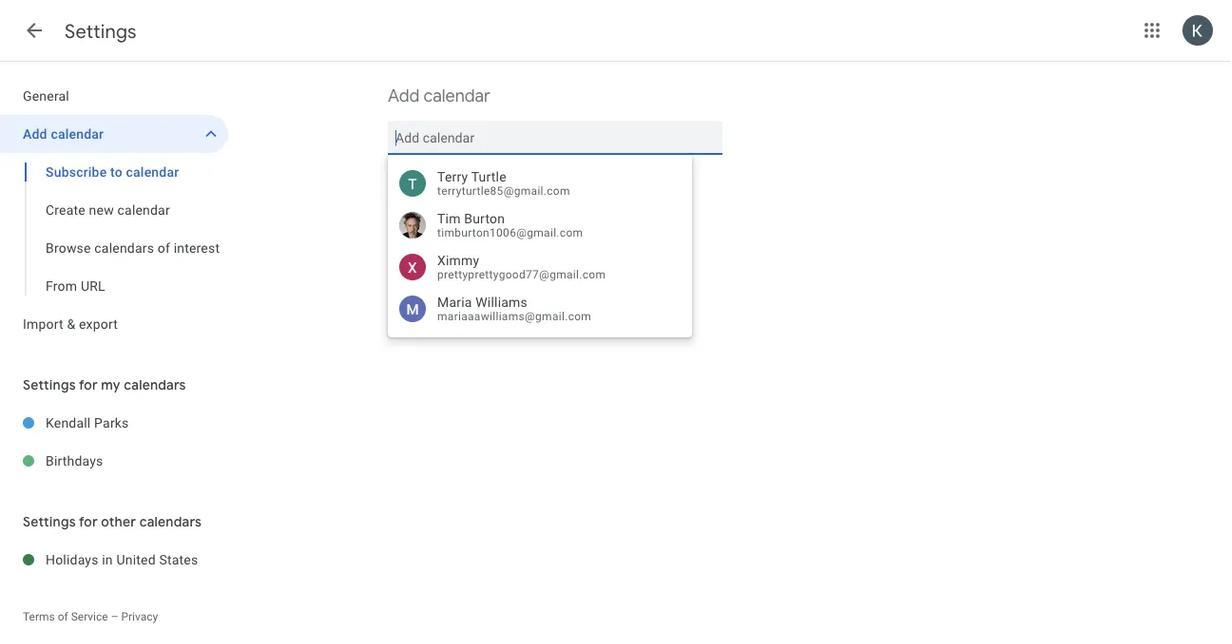 Task type: locate. For each thing, give the bounding box(es) containing it.
kendall parks tree item
[[0, 404, 228, 442]]

mariaaawilliams@gmail.com
[[437, 310, 592, 323]]

holidays in united states
[[46, 552, 198, 568]]

settings right go back icon
[[65, 19, 137, 43]]

0 vertical spatial add calendar
[[388, 85, 490, 107]]

1 vertical spatial calendars
[[124, 377, 186, 394]]

calendar up the subscribe
[[51, 126, 104, 142]]

my
[[101, 377, 121, 394]]

1 vertical spatial for
[[79, 513, 98, 531]]

kendall
[[46, 415, 91, 431]]

add
[[388, 85, 420, 107], [23, 126, 47, 142]]

general
[[23, 88, 69, 104]]

interest
[[174, 240, 220, 256]]

parks
[[94, 415, 129, 431]]

tim burton timburton1006@gmail.com
[[437, 211, 583, 239]]

group containing subscribe to calendar
[[0, 153, 228, 305]]

of left interest at top
[[158, 240, 170, 256]]

settings heading
[[65, 19, 137, 43]]

timburton1006@gmail.com
[[437, 226, 583, 239]]

calendars right my
[[124, 377, 186, 394]]

states
[[159, 552, 198, 568]]

1 horizontal spatial of
[[158, 240, 170, 256]]

add calendar up the 'terry' at the top left of page
[[388, 85, 490, 107]]

service
[[71, 610, 108, 624]]

calendar
[[424, 85, 490, 107], [51, 126, 104, 142], [126, 164, 179, 180], [117, 202, 170, 218]]

tree containing general
[[0, 77, 228, 343]]

burton
[[464, 211, 505, 226]]

0 vertical spatial add
[[388, 85, 420, 107]]

of right terms
[[58, 610, 68, 624]]

calendars up 'states'
[[139, 513, 202, 531]]

1 vertical spatial add calendar
[[23, 126, 104, 142]]

2 for from the top
[[79, 513, 98, 531]]

subscribe
[[46, 164, 107, 180]]

0 vertical spatial calendars
[[94, 240, 154, 256]]

settings up kendall
[[23, 377, 76, 394]]

0 vertical spatial settings
[[65, 19, 137, 43]]

group
[[0, 153, 228, 305]]

terms of service link
[[23, 610, 108, 624]]

Add calendar text field
[[396, 121, 715, 155]]

for for my
[[79, 377, 98, 394]]

settings
[[65, 19, 137, 43], [23, 377, 76, 394], [23, 513, 76, 531]]

settings for settings for other calendars
[[23, 513, 76, 531]]

settings up the holidays
[[23, 513, 76, 531]]

create new calendar
[[46, 202, 170, 218]]

terryturtle85@gmail.com
[[437, 184, 570, 198]]

url
[[81, 278, 105, 294]]

maria williams mariaaawilliams@gmail.com
[[437, 294, 592, 323]]

holidays in united states tree item
[[0, 541, 228, 579]]

0 horizontal spatial add calendar
[[23, 126, 104, 142]]

list box containing terry turtle
[[388, 163, 692, 330]]

from url
[[46, 278, 105, 294]]

0 horizontal spatial add
[[23, 126, 47, 142]]

add inside tree item
[[23, 126, 47, 142]]

2 vertical spatial settings
[[23, 513, 76, 531]]

privacy link
[[121, 610, 158, 624]]

calendar right to
[[126, 164, 179, 180]]

1 vertical spatial of
[[58, 610, 68, 624]]

for
[[79, 377, 98, 394], [79, 513, 98, 531]]

2 vertical spatial calendars
[[139, 513, 202, 531]]

in
[[102, 552, 113, 568]]

terry turtle terryturtle85@gmail.com
[[437, 169, 570, 198]]

settings for my calendars tree
[[0, 404, 228, 480]]

1 for from the top
[[79, 377, 98, 394]]

calendars
[[94, 240, 154, 256], [124, 377, 186, 394], [139, 513, 202, 531]]

tree
[[0, 77, 228, 343]]

prettyprettygood77@gmail.com
[[437, 268, 606, 281]]

of
[[158, 240, 170, 256], [58, 610, 68, 624]]

0 horizontal spatial of
[[58, 610, 68, 624]]

for left the other
[[79, 513, 98, 531]]

calendars down 'create new calendar'
[[94, 240, 154, 256]]

list box
[[388, 163, 692, 330]]

calendar up browse calendars of interest
[[117, 202, 170, 218]]

for left my
[[79, 377, 98, 394]]

add calendar up the subscribe
[[23, 126, 104, 142]]

calendar inside tree item
[[51, 126, 104, 142]]

settings for other calendars
[[23, 513, 202, 531]]

add calendar
[[388, 85, 490, 107], [23, 126, 104, 142]]

1 vertical spatial settings
[[23, 377, 76, 394]]

0 vertical spatial for
[[79, 377, 98, 394]]

1 vertical spatial add
[[23, 126, 47, 142]]

privacy
[[121, 610, 158, 624]]



Task type: vqa. For each thing, say whether or not it's contained in the screenshot.
Time to the left
no



Task type: describe. For each thing, give the bounding box(es) containing it.
williams
[[476, 294, 528, 310]]

&
[[67, 316, 75, 332]]

to
[[110, 164, 123, 180]]

terry
[[437, 169, 468, 185]]

new
[[89, 202, 114, 218]]

browse calendars of interest
[[46, 240, 220, 256]]

import & export
[[23, 316, 118, 332]]

export
[[79, 316, 118, 332]]

create
[[46, 202, 86, 218]]

calendars for other
[[139, 513, 202, 531]]

holidays in united states link
[[46, 541, 228, 579]]

settings for my calendars
[[23, 377, 186, 394]]

import
[[23, 316, 63, 332]]

add calendar tree item
[[0, 115, 228, 153]]

from
[[46, 278, 77, 294]]

holidays
[[46, 552, 99, 568]]

birthdays link
[[46, 442, 228, 480]]

birthdays
[[46, 453, 103, 469]]

kendall parks
[[46, 415, 129, 431]]

settings for settings
[[65, 19, 137, 43]]

0 vertical spatial of
[[158, 240, 170, 256]]

birthdays tree item
[[0, 442, 228, 480]]

ximmy
[[437, 253, 480, 268]]

go back image
[[23, 19, 46, 42]]

1 horizontal spatial add
[[388, 85, 420, 107]]

for for other
[[79, 513, 98, 531]]

ximmy prettyprettygood77@gmail.com
[[437, 253, 606, 281]]

tim
[[437, 211, 461, 226]]

maria
[[437, 294, 472, 310]]

turtle
[[471, 169, 507, 185]]

calendars for my
[[124, 377, 186, 394]]

subscribe to calendar
[[46, 164, 179, 180]]

terms of service – privacy
[[23, 610, 158, 624]]

calendar up the 'terry' at the top left of page
[[424, 85, 490, 107]]

other
[[101, 513, 136, 531]]

1 horizontal spatial add calendar
[[388, 85, 490, 107]]

united
[[116, 552, 156, 568]]

add calendar inside add calendar tree item
[[23, 126, 104, 142]]

–
[[111, 610, 118, 624]]

terms
[[23, 610, 55, 624]]

browse
[[46, 240, 91, 256]]

settings for settings for my calendars
[[23, 377, 76, 394]]



